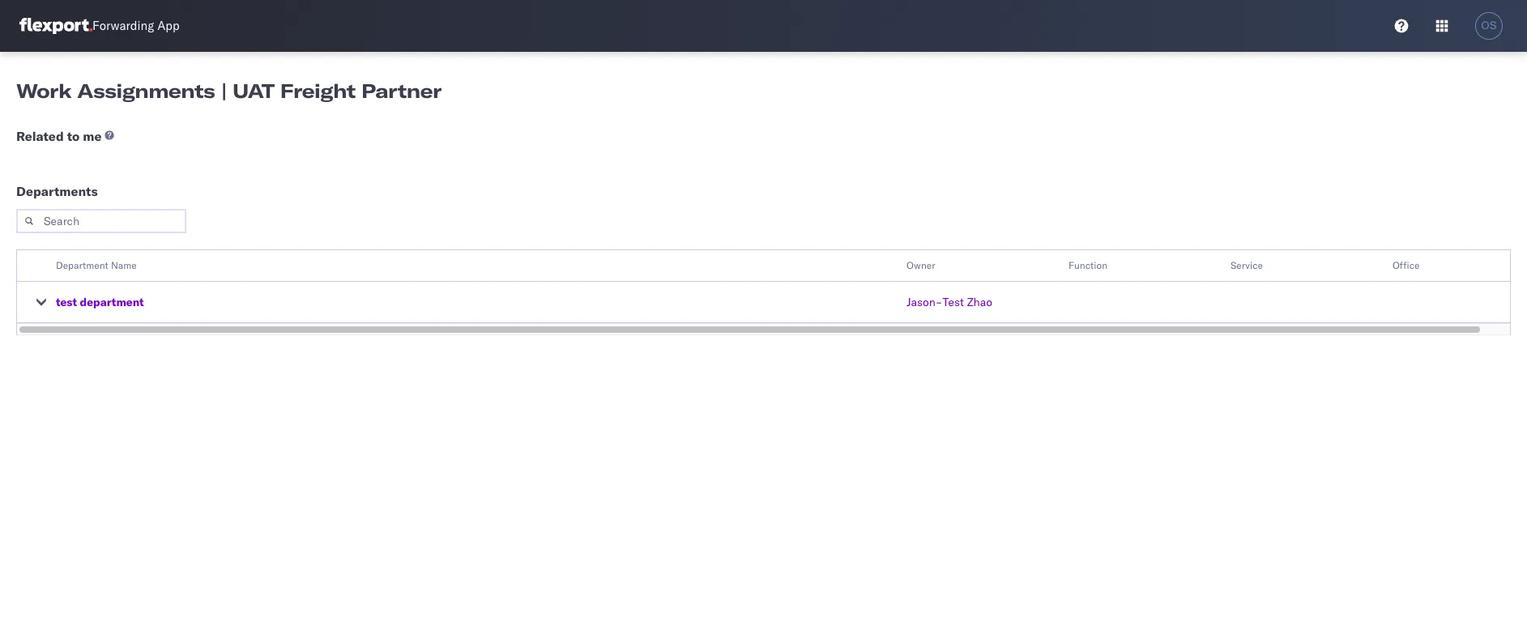 Task type: vqa. For each thing, say whether or not it's contained in the screenshot.
Message (0)
no



Task type: describe. For each thing, give the bounding box(es) containing it.
os button
[[1471, 7, 1508, 45]]

forwarding
[[92, 18, 154, 34]]

owner
[[907, 259, 936, 271]]

related to me
[[16, 128, 102, 144]]

function
[[1069, 259, 1108, 271]]

test
[[943, 295, 964, 310]]

os
[[1482, 19, 1497, 32]]

to
[[67, 128, 80, 144]]

service
[[1231, 259, 1263, 271]]

jason-test zhao
[[907, 295, 993, 310]]

app
[[157, 18, 180, 34]]

test department
[[56, 295, 144, 310]]

test department link
[[56, 294, 144, 310]]

forwarding app link
[[19, 18, 180, 34]]

office
[[1393, 259, 1420, 271]]

department name
[[56, 259, 137, 271]]

department
[[80, 295, 144, 310]]

zhao
[[967, 295, 993, 310]]



Task type: locate. For each thing, give the bounding box(es) containing it.
name
[[111, 259, 137, 271]]

departments
[[16, 183, 98, 199]]

jason-
[[907, 295, 943, 310]]

flexport. image
[[19, 18, 92, 34]]

department
[[56, 259, 108, 271]]

Search text field
[[16, 209, 186, 233]]

freight
[[280, 79, 356, 103]]

work
[[16, 79, 72, 103]]

|
[[221, 79, 227, 103]]

assignments
[[77, 79, 215, 103]]

uat
[[233, 79, 274, 103]]

me
[[83, 128, 102, 144]]

forwarding app
[[92, 18, 180, 34]]

jason-test zhao link
[[907, 294, 993, 310]]

test
[[56, 295, 77, 310]]

partner
[[361, 79, 442, 103]]

related
[[16, 128, 64, 144]]

work assignments | uat freight partner
[[16, 79, 442, 103]]



